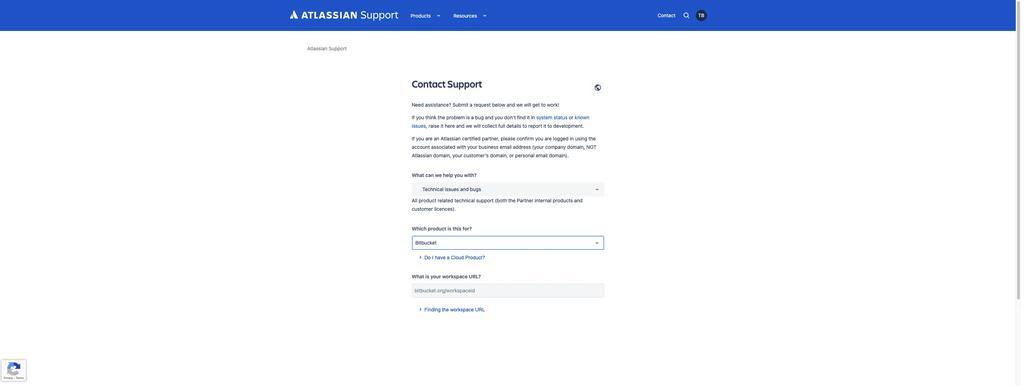 Task type: vqa. For each thing, say whether or not it's contained in the screenshot.
actions within the the issue view groups key actions and information in a more logical way, making it easier for you to scan and update your issues. it usually appears as a 2-column layout on boards and as a single column in the backlog, but is responsive to the size of your window.
no



Task type: describe. For each thing, give the bounding box(es) containing it.
(both
[[495, 198, 507, 204]]

open image
[[593, 185, 601, 194]]

account
[[412, 144, 430, 150]]

with?
[[464, 172, 477, 178]]

1 horizontal spatial domain,
[[490, 153, 508, 158]]

1 vertical spatial is
[[448, 226, 452, 232]]

cloud
[[451, 255, 464, 261]]

2 horizontal spatial we
[[516, 102, 523, 108]]

0 vertical spatial atlassian
[[307, 45, 327, 51]]

product?
[[465, 255, 485, 261]]

support for atlassian support
[[329, 45, 347, 51]]

status
[[554, 114, 568, 120]]

don't
[[504, 114, 516, 120]]

products
[[411, 13, 431, 18]]

with
[[457, 144, 466, 150]]

contact support
[[412, 77, 482, 91]]

2 horizontal spatial is
[[466, 114, 470, 120]]

it for , raise it here and we will collect full details to report it to development.
[[544, 123, 546, 129]]

raise
[[429, 123, 440, 129]]

0 vertical spatial will
[[524, 102, 531, 108]]

workspace inside button
[[450, 307, 474, 313]]

you right help
[[454, 172, 463, 178]]

confirm
[[517, 136, 534, 142]]

think
[[426, 114, 437, 120]]

what is your workspace url?
[[412, 274, 481, 280]]

assistance?
[[425, 102, 451, 108]]

which
[[412, 226, 427, 232]]

i
[[432, 255, 434, 261]]

atlassian support link
[[307, 44, 347, 53]]

development.
[[554, 123, 584, 129]]

if you think the problem is a bug and you don't find it in system status or
[[412, 114, 575, 120]]

please
[[501, 136, 516, 142]]

(your
[[532, 144, 544, 150]]

1 vertical spatial your
[[453, 153, 462, 158]]

what for what can we help you with?
[[412, 172, 424, 178]]

all
[[412, 198, 417, 204]]

it for if you think the problem is a bug and you don't find it in system status or
[[527, 114, 530, 120]]

known
[[575, 114, 590, 120]]

you up (your
[[535, 136, 543, 142]]

partner,
[[482, 136, 500, 142]]

technical
[[422, 186, 444, 192]]

request
[[474, 102, 491, 108]]

collect
[[482, 123, 497, 129]]

0 vertical spatial in
[[531, 114, 535, 120]]

products image
[[431, 11, 439, 20]]

1 vertical spatial we
[[466, 123, 472, 129]]

help
[[443, 172, 453, 178]]

all product related technical support (both the partner internal products and customer licences).
[[412, 198, 583, 212]]

, raise it here and we will collect full details to report it to development.
[[426, 123, 584, 129]]

address
[[513, 144, 531, 150]]

report
[[529, 123, 542, 129]]

problem
[[446, 114, 465, 120]]

domain).
[[549, 153, 569, 158]]

submit
[[453, 102, 469, 108]]

1 horizontal spatial email
[[536, 153, 548, 158]]

atlassian logo image
[[290, 10, 398, 21]]

2 horizontal spatial your
[[468, 144, 477, 150]]

finding the workspace url
[[425, 307, 485, 313]]

what can we help you with?
[[412, 172, 477, 178]]

product for which
[[428, 226, 446, 232]]

atlassian support
[[307, 45, 347, 51]]

this
[[453, 226, 461, 232]]

finding the workspace url button
[[412, 299, 489, 317]]

support for contact support
[[447, 77, 482, 91]]

do
[[425, 255, 431, 261]]

1 horizontal spatial or
[[569, 114, 574, 120]]

full
[[498, 123, 505, 129]]

and left bugs
[[460, 186, 469, 192]]

customer
[[412, 206, 433, 212]]

bitbucket
[[415, 240, 437, 246]]

url
[[475, 307, 485, 313]]

0 horizontal spatial we
[[435, 172, 442, 178]]

find
[[517, 114, 526, 120]]

which product is this for?
[[412, 226, 472, 232]]

resources
[[454, 13, 477, 18]]

2 horizontal spatial to
[[548, 123, 552, 129]]

partner
[[517, 198, 534, 204]]

system status link
[[537, 114, 568, 120]]

bug
[[475, 114, 484, 120]]

1 are from the left
[[426, 136, 433, 142]]



Task type: locate. For each thing, give the bounding box(es) containing it.
if inside if you are an atlassian certified partner, please confirm you are logged in using the account associated with your business email address (your company domain, not atlassian domain, your customer's domain, or personal email domain).
[[412, 136, 415, 142]]

we right can
[[435, 172, 442, 178]]

product
[[419, 198, 436, 204], [428, 226, 446, 232]]

issues down think
[[412, 123, 426, 129]]

a inside button
[[447, 255, 450, 261]]

contact for contact
[[658, 12, 676, 18]]

0 horizontal spatial will
[[474, 123, 481, 129]]

to right get
[[541, 102, 546, 108]]

you up account
[[416, 136, 424, 142]]

support down atlassian logo on the left of page
[[329, 45, 347, 51]]

workspace down do i have a cloud product?
[[442, 274, 468, 280]]

support
[[476, 198, 494, 204]]

and
[[507, 102, 515, 108], [485, 114, 494, 120], [456, 123, 465, 129], [460, 186, 469, 192], [574, 198, 583, 204]]

1 horizontal spatial atlassian
[[412, 153, 432, 158]]

details
[[507, 123, 521, 129]]

0 horizontal spatial your
[[431, 274, 441, 280]]

a for request
[[470, 102, 472, 108]]

if for if you are an atlassian certified partner, please confirm you are logged in using the account associated with your business email address (your company domain, not atlassian domain, your customer's domain, or personal email domain).
[[412, 136, 415, 142]]

0 vertical spatial your
[[468, 144, 477, 150]]

to down system status link
[[548, 123, 552, 129]]

customer's
[[464, 153, 489, 158]]

it left here
[[441, 123, 444, 129]]

issues up related
[[445, 186, 459, 192]]

contact link
[[654, 10, 679, 21]]

your
[[468, 144, 477, 150], [453, 153, 462, 158], [431, 274, 441, 280]]

contact left 'search page' icon
[[658, 12, 676, 18]]

2 horizontal spatial domain,
[[567, 144, 585, 150]]

a right have
[[447, 255, 450, 261]]

product for all
[[419, 198, 436, 204]]

1 horizontal spatial issues
[[445, 186, 459, 192]]

will down bug
[[474, 123, 481, 129]]

product right 'which'
[[428, 226, 446, 232]]

using
[[575, 136, 587, 142]]

to for work!
[[541, 102, 546, 108]]

can
[[426, 172, 434, 178]]

2 are from the left
[[545, 136, 552, 142]]

and right below
[[507, 102, 515, 108]]

your down 'i' in the bottom left of the page
[[431, 274, 441, 280]]

0 horizontal spatial atlassian
[[307, 45, 327, 51]]

issues for technical issues and bugs
[[445, 186, 459, 192]]

1 vertical spatial if
[[412, 136, 415, 142]]

related
[[438, 198, 453, 204]]

resources button
[[448, 10, 491, 21]]

0 vertical spatial email
[[500, 144, 512, 150]]

or left personal
[[509, 153, 514, 158]]

or
[[569, 114, 574, 120], [509, 153, 514, 158]]

is down do
[[426, 274, 429, 280]]

email
[[500, 144, 512, 150], [536, 153, 548, 158]]

known issues link
[[412, 114, 590, 129]]

personal
[[515, 153, 535, 158]]

2 vertical spatial your
[[431, 274, 441, 280]]

associated
[[431, 144, 456, 150]]

domain, down business
[[490, 153, 508, 158]]

1 horizontal spatial it
[[527, 114, 530, 120]]

work!
[[547, 102, 559, 108]]

we
[[516, 102, 523, 108], [466, 123, 472, 129], [435, 172, 442, 178]]

if up account
[[412, 136, 415, 142]]

if for if you think the problem is a bug and you don't find it in system status or
[[412, 114, 415, 120]]

1 vertical spatial workspace
[[450, 307, 474, 313]]

atlassian
[[307, 45, 327, 51], [441, 136, 461, 142], [412, 153, 432, 158]]

it right find
[[527, 114, 530, 120]]

below
[[492, 102, 506, 108]]

to
[[541, 102, 546, 108], [523, 123, 527, 129], [548, 123, 552, 129]]

your down certified
[[468, 144, 477, 150]]

workspace
[[442, 274, 468, 280], [450, 307, 474, 313]]

1 vertical spatial in
[[570, 136, 574, 142]]

a left bug
[[471, 114, 474, 120]]

known issues
[[412, 114, 590, 129]]

0 vertical spatial what
[[412, 172, 424, 178]]

0 horizontal spatial support
[[329, 45, 347, 51]]

you up full
[[495, 114, 503, 120]]

0 horizontal spatial to
[[523, 123, 527, 129]]

need assistance? submit a request below and we will get to work!
[[412, 102, 559, 108]]

logged
[[553, 136, 569, 142]]

the up 'not'
[[589, 136, 596, 142]]

domain, down using
[[567, 144, 585, 150]]

we up certified
[[466, 123, 472, 129]]

technical
[[455, 198, 475, 204]]

issues
[[412, 123, 426, 129], [445, 186, 459, 192]]

0 horizontal spatial are
[[426, 136, 433, 142]]

1 what from the top
[[412, 172, 424, 178]]

are left an
[[426, 136, 433, 142]]

support up submit
[[447, 77, 482, 91]]

resources dropdown image
[[477, 11, 486, 20]]

or inside if you are an atlassian certified partner, please confirm you are logged in using the account associated with your business email address (your company domain, not atlassian domain, your customer's domain, or personal email domain).
[[509, 153, 514, 158]]

1 vertical spatial email
[[536, 153, 548, 158]]

search page image
[[683, 12, 690, 19]]

contact up assistance?
[[412, 77, 446, 91]]

products button
[[405, 10, 445, 21]]

contact for contact support
[[412, 77, 446, 91]]

in inside if you are an atlassian certified partner, please confirm you are logged in using the account associated with your business email address (your company domain, not atlassian domain, your customer's domain, or personal email domain).
[[570, 136, 574, 142]]

1 vertical spatial issues
[[445, 186, 459, 192]]

are
[[426, 136, 433, 142], [545, 136, 552, 142]]

finding
[[425, 307, 441, 313]]

the inside all product related technical support (both the partner internal products and customer licences).
[[509, 198, 516, 204]]

what for what is your workspace url?
[[412, 274, 424, 280]]

0 vertical spatial issues
[[412, 123, 426, 129]]

0 vertical spatial if
[[412, 114, 415, 120]]

get
[[533, 102, 540, 108]]

is left "this"
[[448, 226, 452, 232]]

in left using
[[570, 136, 574, 142]]

here
[[445, 123, 455, 129]]

business
[[479, 144, 499, 150]]

domain,
[[567, 144, 585, 150], [433, 153, 451, 158], [490, 153, 508, 158]]

a for cloud
[[447, 255, 450, 261]]

what
[[412, 172, 424, 178], [412, 274, 424, 280]]

product inside all product related technical support (both the partner internal products and customer licences).
[[419, 198, 436, 204]]

the inside if you are an atlassian certified partner, please confirm you are logged in using the account associated with your business email address (your company domain, not atlassian domain, your customer's domain, or personal email domain).
[[589, 136, 596, 142]]

1 horizontal spatial is
[[448, 226, 452, 232]]

0 horizontal spatial or
[[509, 153, 514, 158]]

the right finding
[[442, 307, 449, 313]]

0 vertical spatial or
[[569, 114, 574, 120]]

not
[[586, 144, 597, 150]]

What is your workspace URL? text field
[[412, 284, 604, 298]]

you
[[416, 114, 424, 120], [495, 114, 503, 120], [416, 136, 424, 142], [535, 136, 543, 142], [454, 172, 463, 178]]

email down please
[[500, 144, 512, 150]]

2 vertical spatial atlassian
[[412, 153, 432, 158]]

1 vertical spatial atlassian
[[441, 136, 461, 142]]

2 what from the top
[[412, 274, 424, 280]]

licences).
[[434, 206, 456, 212]]

open image
[[593, 239, 601, 247]]

and up collect
[[485, 114, 494, 120]]

0 horizontal spatial contact
[[412, 77, 446, 91]]

2 horizontal spatial it
[[544, 123, 546, 129]]

a
[[470, 102, 472, 108], [471, 114, 474, 120], [447, 255, 450, 261]]

and down problem
[[456, 123, 465, 129]]

0 vertical spatial a
[[470, 102, 472, 108]]

2 vertical spatial is
[[426, 274, 429, 280]]

to for report
[[523, 123, 527, 129]]

email down (your
[[536, 153, 548, 158]]

to down find
[[523, 123, 527, 129]]

0 horizontal spatial in
[[531, 114, 535, 120]]

in up report
[[531, 114, 535, 120]]

need
[[412, 102, 424, 108]]

0 vertical spatial workspace
[[442, 274, 468, 280]]

the right think
[[438, 114, 445, 120]]

1 horizontal spatial contact
[[658, 12, 676, 18]]

are up company
[[545, 136, 552, 142]]

the inside button
[[442, 307, 449, 313]]

0 vertical spatial support
[[329, 45, 347, 51]]

technical issues and bugs
[[422, 186, 481, 192]]

0 vertical spatial we
[[516, 102, 523, 108]]

products
[[553, 198, 573, 204]]

1 vertical spatial support
[[447, 77, 482, 91]]

1 vertical spatial will
[[474, 123, 481, 129]]

do i have a cloud product?
[[425, 255, 485, 261]]

1 horizontal spatial your
[[453, 153, 462, 158]]

will
[[524, 102, 531, 108], [474, 123, 481, 129]]

have
[[435, 255, 446, 261]]

we up find
[[516, 102, 523, 108]]

an
[[434, 136, 439, 142]]

1 horizontal spatial we
[[466, 123, 472, 129]]

a right submit
[[470, 102, 472, 108]]

1 horizontal spatial support
[[447, 77, 482, 91]]

1 vertical spatial what
[[412, 274, 424, 280]]

and inside all product related technical support (both the partner internal products and customer licences).
[[574, 198, 583, 204]]

the
[[438, 114, 445, 120], [589, 136, 596, 142], [509, 198, 516, 204], [442, 307, 449, 313]]

internal
[[535, 198, 552, 204]]

it down system in the right of the page
[[544, 123, 546, 129]]

certified
[[462, 136, 481, 142]]

contact
[[658, 12, 676, 18], [412, 77, 446, 91]]

bugs
[[470, 186, 481, 192]]

1 if from the top
[[412, 114, 415, 120]]

2 if from the top
[[412, 136, 415, 142]]

0 horizontal spatial domain,
[[433, 153, 451, 158]]

and right products
[[574, 198, 583, 204]]

1 vertical spatial or
[[509, 153, 514, 158]]

will left get
[[524, 102, 531, 108]]

2 vertical spatial a
[[447, 255, 450, 261]]

the right (both
[[509, 198, 516, 204]]

url?
[[469, 274, 481, 280]]

do i have a cloud product? button
[[412, 247, 489, 265]]

1 vertical spatial product
[[428, 226, 446, 232]]

in
[[531, 114, 535, 120], [570, 136, 574, 142]]

what left can
[[412, 172, 424, 178]]

workspace left url
[[450, 307, 474, 313]]

if you are an atlassian certified partner, please confirm you are logged in using the account associated with your business email address (your company domain, not atlassian domain, your customer's domain, or personal email domain).
[[412, 136, 597, 158]]

if down need
[[412, 114, 415, 120]]

issues for known issues
[[412, 123, 426, 129]]

account avatar image
[[696, 10, 707, 21]]

issues inside the "known issues"
[[412, 123, 426, 129]]

product up customer
[[419, 198, 436, 204]]

0 vertical spatial is
[[466, 114, 470, 120]]

you left think
[[416, 114, 424, 120]]

2 horizontal spatial atlassian
[[441, 136, 461, 142]]

system
[[537, 114, 553, 120]]

2 vertical spatial we
[[435, 172, 442, 178]]

what down bitbucket
[[412, 274, 424, 280]]

1 horizontal spatial will
[[524, 102, 531, 108]]

if
[[412, 114, 415, 120], [412, 136, 415, 142]]

0 horizontal spatial it
[[441, 123, 444, 129]]

1 vertical spatial contact
[[412, 77, 446, 91]]

support
[[329, 45, 347, 51], [447, 77, 482, 91]]

domain, down associated
[[433, 153, 451, 158]]

0 horizontal spatial is
[[426, 274, 429, 280]]

your down with
[[453, 153, 462, 158]]

0 horizontal spatial email
[[500, 144, 512, 150]]

or up the development.
[[569, 114, 574, 120]]

0 vertical spatial product
[[419, 198, 436, 204]]

for?
[[463, 226, 472, 232]]

0 horizontal spatial issues
[[412, 123, 426, 129]]

1 horizontal spatial to
[[541, 102, 546, 108]]

0 vertical spatial contact
[[658, 12, 676, 18]]

,
[[426, 123, 427, 129]]

company
[[545, 144, 566, 150]]

1 vertical spatial a
[[471, 114, 474, 120]]

is left bug
[[466, 114, 470, 120]]

1 horizontal spatial are
[[545, 136, 552, 142]]

1 horizontal spatial in
[[570, 136, 574, 142]]



